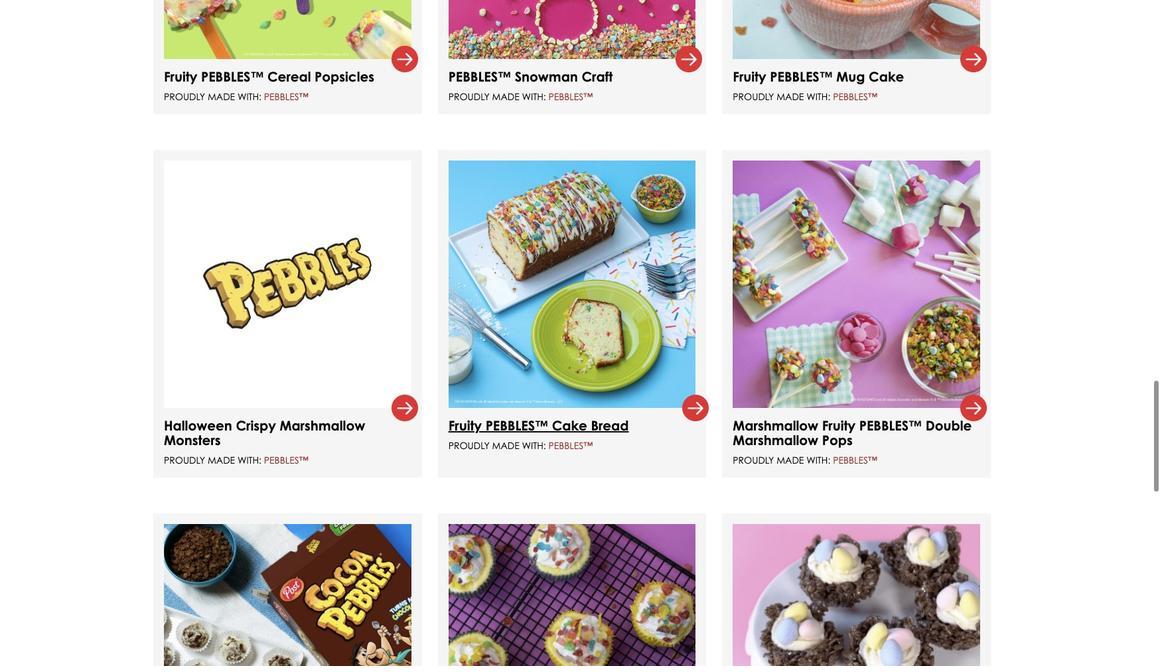 Task type: locate. For each thing, give the bounding box(es) containing it.
with: inside the halloween crispy marshmallow monsters proudly made with: pebbles™
[[238, 455, 261, 466]]

craft
[[582, 69, 613, 85]]

made inside the fruity pebbles™ cereal popsicles proudly made with: pebbles™
[[208, 91, 235, 103]]

pebbles™ link down 'halloween crispy marshmallow monsters' "link"
[[264, 455, 308, 466]]

pebbles™ link down mug
[[833, 91, 877, 103]]

fruity
[[164, 69, 197, 85], [733, 69, 766, 85], [448, 418, 482, 434], [822, 418, 856, 434]]

with: down fruity pebbles™ cake bread "link"
[[522, 440, 546, 451]]

made for halloween crispy marshmallow monsters
[[208, 455, 235, 466]]

cake right mug
[[869, 69, 904, 85]]

marshmallow fruity pebbles™ snowman craft image
[[448, 0, 696, 59]]

marshmallow fruity pebbles™ double marshmallow pops link
[[733, 418, 972, 449]]

with: inside fruity pebbles™ cake bread proudly made with: pebbles™
[[522, 440, 546, 451]]

with: down pebbles™ snowman craft link
[[522, 91, 546, 103]]

with: inside pebbles™ snowman craft proudly made with: pebbles™
[[522, 91, 546, 103]]

with: down fruity pebbles™ mug cake link
[[807, 91, 831, 103]]

fruity pebbles cereal popsicles recipe image
[[164, 0, 411, 59]]

with: down the fruity pebbles™ cereal popsicles link
[[238, 91, 261, 103]]

pebbles™ link for cereal
[[264, 91, 308, 103]]

pebbles™ link down snowman
[[549, 91, 593, 103]]

pebbles™
[[201, 69, 264, 85], [448, 69, 511, 85], [770, 69, 833, 85], [264, 91, 308, 103], [549, 91, 593, 103], [833, 91, 877, 103], [486, 418, 548, 434], [859, 418, 922, 434], [549, 440, 593, 451], [264, 455, 308, 466], [833, 455, 877, 466]]

pebbles™ link for cake
[[549, 440, 593, 451]]

proudly inside the halloween crispy marshmallow monsters proudly made with: pebbles™
[[164, 455, 205, 466]]

pebbles™ link down fruity pebbles™ cake bread "link"
[[549, 440, 593, 451]]

with: inside fruity pebbles™ mug cake proudly made with: pebbles™
[[807, 91, 831, 103]]

with: for halloween crispy marshmallow monsters
[[238, 455, 261, 466]]

pebbles™ snowman craft link
[[448, 69, 613, 85]]

0 horizontal spatial cake
[[552, 418, 587, 434]]

fruity inside the fruity pebbles™ cereal popsicles proudly made with: pebbles™
[[164, 69, 197, 85]]

fruity inside fruity pebbles™ mug cake proudly made with: pebbles™
[[733, 69, 766, 85]]

with:
[[238, 91, 261, 103], [522, 91, 546, 103], [807, 91, 831, 103], [522, 440, 546, 451], [238, 455, 261, 466], [807, 455, 831, 466]]

0 vertical spatial cake
[[869, 69, 904, 85]]

snowman
[[515, 69, 578, 85]]

1 vertical spatial cake
[[552, 418, 587, 434]]

with: inside the marshmallow fruity pebbles™ double marshmallow pops proudly made with: pebbles™
[[807, 455, 831, 466]]

pebbles™ link
[[264, 91, 308, 103], [549, 91, 593, 103], [833, 91, 877, 103], [549, 440, 593, 451], [264, 455, 308, 466], [833, 455, 877, 466]]

marshmallow inside the halloween crispy marshmallow monsters proudly made with: pebbles™
[[280, 418, 365, 434]]

with: inside the fruity pebbles™ cereal popsicles proudly made with: pebbles™
[[238, 91, 261, 103]]

with: down pops
[[807, 455, 831, 466]]

fruity inside the marshmallow fruity pebbles™ double marshmallow pops proudly made with: pebbles™
[[822, 418, 856, 434]]

halloween
[[164, 418, 232, 434]]

with: for fruity pebbles™ cereal popsicles
[[238, 91, 261, 103]]

fruity pebbles™ cake bread link
[[448, 418, 629, 434]]

proudly inside fruity pebbles™ cake bread proudly made with: pebbles™
[[448, 440, 490, 451]]

1 horizontal spatial cake
[[869, 69, 904, 85]]

fruity inside fruity pebbles™ cake bread proudly made with: pebbles™
[[448, 418, 482, 434]]

pebbles™ link down pops
[[833, 455, 877, 466]]

pebbles™ inside the halloween crispy marshmallow monsters proudly made with: pebbles™
[[264, 455, 308, 466]]

made for fruity pebbles™ mug cake
[[777, 91, 804, 103]]

with: for fruity pebbles™ cake bread
[[522, 440, 546, 451]]

proudly inside the fruity pebbles™ cereal popsicles proudly made with: pebbles™
[[164, 91, 205, 103]]

cake inside fruity pebbles™ cake bread proudly made with: pebbles™
[[552, 418, 587, 434]]

fruity for fruity pebbles™ mug cake
[[733, 69, 766, 85]]

proudly for fruity pebbles™ mug cake
[[733, 91, 774, 103]]

double
[[926, 418, 972, 434]]

pops
[[822, 432, 853, 449]]

pebbles™ link down cereal
[[264, 91, 308, 103]]

proudly
[[164, 91, 205, 103], [448, 91, 490, 103], [733, 91, 774, 103], [448, 440, 490, 451], [164, 455, 205, 466], [733, 455, 774, 466]]

proudly inside fruity pebbles™ mug cake proudly made with: pebbles™
[[733, 91, 774, 103]]

made
[[208, 91, 235, 103], [492, 91, 520, 103], [777, 91, 804, 103], [492, 440, 520, 451], [208, 455, 235, 466], [777, 455, 804, 466]]

bread
[[591, 418, 629, 434]]

monsters
[[164, 432, 221, 449]]

made inside fruity pebbles™ mug cake proudly made with: pebbles™
[[777, 91, 804, 103]]

marshmallow
[[280, 418, 365, 434], [733, 418, 819, 434], [733, 432, 819, 449]]

made inside fruity pebbles™ cake bread proudly made with: pebbles™
[[492, 440, 520, 451]]

made inside the halloween crispy marshmallow monsters proudly made with: pebbles™
[[208, 455, 235, 466]]

pebbles™ link for pebbles™
[[833, 455, 877, 466]]

cake
[[869, 69, 904, 85], [552, 418, 587, 434]]

made for fruity pebbles™ cereal popsicles
[[208, 91, 235, 103]]

fruity pebbles™ cereal popsicles proudly made with: pebbles™
[[164, 69, 374, 103]]

with: down 'halloween crispy marshmallow monsters' "link"
[[238, 455, 261, 466]]

cake left bread at the right of page
[[552, 418, 587, 434]]



Task type: vqa. For each thing, say whether or not it's contained in the screenshot.
program.
no



Task type: describe. For each thing, give the bounding box(es) containing it.
cake inside fruity pebbles™ mug cake proudly made with: pebbles™
[[869, 69, 904, 85]]

fruity pebbles™ cereal popsicles link
[[164, 69, 374, 85]]

made inside the marshmallow fruity pebbles™ double marshmallow pops proudly made with: pebbles™
[[777, 455, 804, 466]]

fruity pebbles™ mug cake proudly made with: pebbles™
[[733, 69, 904, 103]]

mug cake web image image
[[733, 0, 980, 59]]

halloween crispy marshmallow monsters link
[[164, 418, 365, 449]]

mug
[[837, 69, 865, 85]]

fruity for fruity pebbles™ cake bread
[[448, 418, 482, 434]]

pebbles™ link for marshmallow
[[264, 455, 308, 466]]

cheesecake cups image
[[448, 524, 696, 666]]

proudly for halloween crispy marshmallow monsters
[[164, 455, 205, 466]]

pebbles™ link for craft
[[549, 91, 593, 103]]

pebbles logo image
[[164, 161, 411, 408]]

proudly for fruity pebbles™ cake bread
[[448, 440, 490, 451]]

proudly for fruity pebbles™ cereal popsicles
[[164, 91, 205, 103]]

proudly inside pebbles™ snowman craft proudly made with: pebbles™
[[448, 91, 490, 103]]

popsicles
[[315, 69, 374, 85]]

cereal
[[267, 69, 311, 85]]

cocoa pebbles™ cereal spring nests recipe image
[[733, 524, 980, 666]]

halloween crispy marshmallow monsters proudly made with: pebbles™
[[164, 418, 365, 466]]

pebbles™ snowman craft proudly made with: pebbles™
[[448, 69, 613, 103]]

fruity pebbles™ mug cake link
[[733, 69, 904, 85]]

made inside pebbles™ snowman craft proudly made with: pebbles™
[[492, 91, 520, 103]]

proudly inside the marshmallow fruity pebbles™ double marshmallow pops proudly made with: pebbles™
[[733, 455, 774, 466]]

fruity for fruity pebbles™ cereal popsicles
[[164, 69, 197, 85]]

fruity pebbles cake bread recipe image
[[448, 161, 696, 408]]

with: for fruity pebbles™ mug cake
[[807, 91, 831, 103]]

pebbles™ link for mug
[[833, 91, 877, 103]]

fruity pebbles™ cake bread proudly made with: pebbles™
[[448, 418, 629, 451]]

crispy
[[236, 418, 276, 434]]

made for fruity pebbles™ cake bread
[[492, 440, 520, 451]]

marshmallow fruity pebbles™ double marshmallow pops proudly made with: pebbles™
[[733, 418, 972, 466]]



